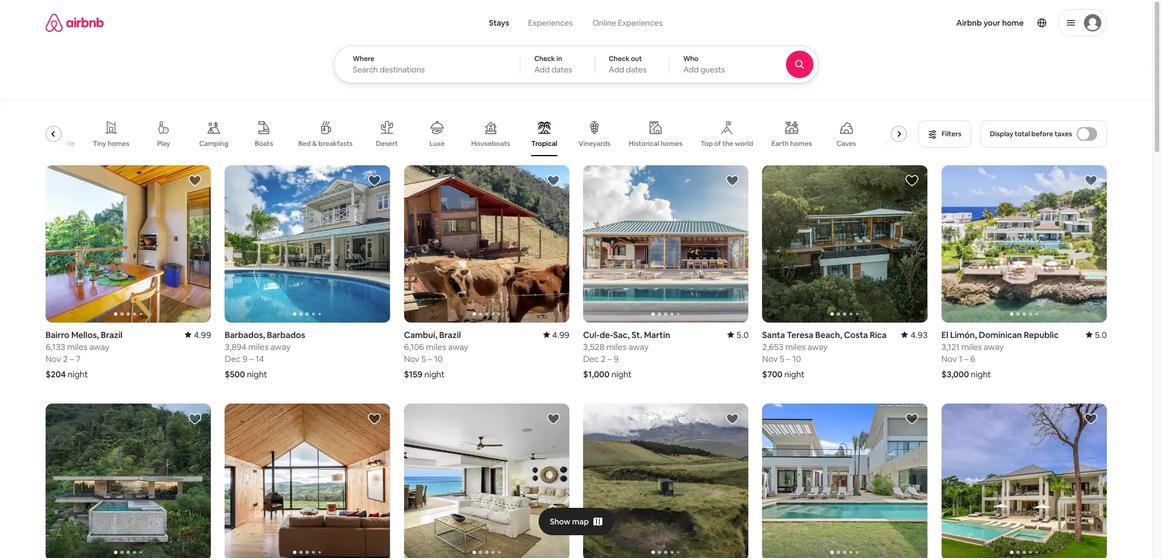 Task type: describe. For each thing, give the bounding box(es) containing it.
add to wishlist: st. james, barbados image
[[547, 412, 561, 426]]

$3,000
[[942, 369, 970, 380]]

boats
[[255, 139, 273, 148]]

Where field
[[353, 64, 502, 75]]

tiny homes
[[93, 139, 130, 148]]

2 inside bairro mellos, brazil 6,133 miles away nov 2 – 7 $204 night
[[63, 353, 68, 364]]

what can we help you find? tab list
[[480, 11, 583, 34]]

– inside cambuí, brazil 6,106 miles away nov 5 – 10 $159 night
[[428, 354, 432, 364]]

vineyards
[[579, 139, 611, 148]]

add to wishlist: punta cana, dominican republic image
[[1085, 412, 1098, 426]]

homes for tiny homes
[[108, 139, 130, 148]]

add to wishlist: cambuí, brazil image
[[547, 174, 561, 188]]

santa teresa beach, costa rica 2,653 miles away nov 5 – 10 $700 night
[[763, 330, 887, 380]]

nov inside cambuí, brazil 6,106 miles away nov 5 – 10 $159 night
[[404, 354, 420, 364]]

4.93
[[911, 330, 928, 340]]

houseboats
[[472, 139, 510, 148]]

airbnb your home
[[957, 18, 1024, 28]]

filters button
[[919, 120, 972, 148]]

6
[[971, 354, 976, 364]]

costa
[[845, 330, 868, 340]]

limón,
[[951, 330, 978, 340]]

teresa
[[787, 330, 814, 340]]

7
[[76, 353, 81, 364]]

airbnb
[[957, 18, 983, 28]]

away inside el limón, dominican republic 3,121 miles away nov 1 – 6 $3,000 night
[[984, 342, 1004, 352]]

night inside el limón, dominican republic 3,121 miles away nov 1 – 6 $3,000 night
[[971, 369, 992, 380]]

3,121
[[942, 342, 960, 352]]

dominican
[[979, 330, 1023, 340]]

miles inside cambuí, brazil 6,106 miles away nov 5 – 10 $159 night
[[426, 342, 447, 352]]

earth homes
[[772, 139, 813, 148]]

4.93 out of 5 average rating image
[[902, 330, 928, 340]]

2 inside 'cul-de-sac, st. martin 3,528 miles away dec 2 – 9 $1,000 night'
[[601, 353, 606, 364]]

el limón, dominican republic 3,121 miles away nov 1 – 6 $3,000 night
[[942, 330, 1059, 380]]

5 inside santa teresa beach, costa rica 2,653 miles away nov 5 – 10 $700 night
[[780, 353, 785, 364]]

earth
[[772, 139, 789, 148]]

4.99 for cambuí, brazil 6,106 miles away nov 5 – 10 $159 night
[[553, 330, 570, 340]]

display total before taxes button
[[981, 120, 1108, 148]]

3,894
[[225, 342, 247, 352]]

6,133
[[46, 342, 65, 352]]

display
[[990, 129, 1014, 139]]

6,106
[[404, 342, 424, 352]]

taxes
[[1055, 129, 1073, 139]]

martin
[[644, 330, 671, 340]]

– inside 'cul-de-sac, st. martin 3,528 miles away dec 2 – 9 $1,000 night'
[[608, 353, 612, 364]]

5.0 for cul-de-sac, st. martin 3,528 miles away dec 2 – 9 $1,000 night
[[737, 330, 749, 340]]

4.99 out of 5 average rating image
[[543, 330, 570, 340]]

miles inside el limón, dominican republic 3,121 miles away nov 1 – 6 $3,000 night
[[962, 342, 982, 352]]

away inside cambuí, brazil 6,106 miles away nov 5 – 10 $159 night
[[448, 342, 469, 352]]

sac,
[[614, 330, 630, 340]]

$700
[[763, 369, 783, 380]]

guests
[[701, 64, 726, 75]]

miles inside bairro mellos, brazil 6,133 miles away nov 2 – 7 $204 night
[[67, 342, 87, 352]]

airbnb your home link
[[950, 11, 1031, 35]]

show map
[[550, 517, 589, 527]]

&
[[312, 139, 317, 148]]

4.99 for bairro mellos, brazil 6,133 miles away nov 2 – 7 $204 night
[[194, 330, 211, 340]]

add for check out add dates
[[609, 64, 625, 75]]

add to wishlist: barbados, barbados image
[[368, 174, 381, 188]]

night inside 'cul-de-sac, st. martin 3,528 miles away dec 2 – 9 $1,000 night'
[[612, 369, 632, 380]]

total
[[1015, 129, 1031, 139]]

stays button
[[480, 11, 519, 34]]

– inside bairro mellos, brazil 6,133 miles away nov 2 – 7 $204 night
[[70, 353, 74, 364]]

mellos,
[[71, 330, 99, 340]]

republic
[[1024, 330, 1059, 340]]

in
[[557, 54, 562, 63]]

10 inside santa teresa beach, costa rica 2,653 miles away nov 5 – 10 $700 night
[[793, 353, 802, 364]]

luxe
[[430, 139, 445, 148]]

away inside 'cul-de-sac, st. martin 3,528 miles away dec 2 – 9 $1,000 night'
[[629, 342, 649, 352]]

5.0 out of 5 average rating image for cul-de-sac, st. martin
[[728, 330, 749, 340]]

cambuí, brazil 6,106 miles away nov 5 – 10 $159 night
[[404, 330, 469, 380]]

display total before taxes
[[990, 129, 1073, 139]]

play
[[157, 139, 170, 148]]

who add guests
[[684, 54, 726, 75]]

barbados
[[267, 330, 305, 340]]

out
[[631, 54, 642, 63]]

home
[[1003, 18, 1024, 28]]

show
[[550, 517, 571, 527]]

barbados, barbados 3,894 miles away dec 9 – 14 $500 night
[[225, 330, 305, 380]]

2,653
[[763, 342, 784, 352]]

check out add dates
[[609, 54, 647, 75]]

tropical
[[532, 139, 558, 148]]

bed & breakfasts
[[298, 139, 353, 148]]

online
[[593, 18, 617, 28]]

cul-de-sac, st. martin 3,528 miles away dec 2 – 9 $1,000 night
[[583, 330, 671, 380]]

historical homes
[[629, 139, 683, 148]]

add to wishlist: bairro mellos, brazil image
[[188, 174, 202, 188]]

nov inside santa teresa beach, costa rica 2,653 miles away nov 5 – 10 $700 night
[[763, 353, 778, 364]]

world
[[735, 139, 754, 148]]

$204
[[46, 369, 66, 380]]

away inside santa teresa beach, costa rica 2,653 miles away nov 5 – 10 $700 night
[[808, 342, 828, 352]]

before
[[1032, 129, 1054, 139]]

add to wishlist: la calera, colombia image
[[368, 412, 381, 426]]



Task type: locate. For each thing, give the bounding box(es) containing it.
miles inside 'cul-de-sac, st. martin 3,528 miles away dec 2 – 9 $1,000 night'
[[607, 342, 627, 352]]

historical
[[629, 139, 660, 148]]

5 miles from the left
[[426, 342, 447, 352]]

2 5 from the left
[[422, 354, 426, 364]]

4 away from the left
[[808, 342, 828, 352]]

2 away from the left
[[271, 342, 291, 352]]

– right 1
[[965, 354, 969, 364]]

1 horizontal spatial dates
[[626, 64, 647, 75]]

countryside
[[35, 139, 75, 148]]

check left out
[[609, 54, 630, 63]]

add down online experiences
[[609, 64, 625, 75]]

– inside el limón, dominican republic 3,121 miles away nov 1 – 6 $3,000 night
[[965, 354, 969, 364]]

1 dec from the left
[[225, 353, 241, 364]]

top
[[701, 139, 713, 148]]

night inside bairro mellos, brazil 6,133 miles away nov 2 – 7 $204 night
[[68, 369, 88, 380]]

st.
[[632, 330, 643, 340]]

homes
[[661, 139, 683, 148], [108, 139, 130, 148], [791, 139, 813, 148]]

1 experiences from the left
[[528, 18, 573, 28]]

–
[[70, 353, 74, 364], [250, 353, 254, 364], [608, 353, 612, 364], [787, 353, 791, 364], [428, 354, 432, 364], [965, 354, 969, 364]]

0 horizontal spatial dates
[[552, 64, 572, 75]]

1 5.0 from the left
[[737, 330, 749, 340]]

check for check out add dates
[[609, 54, 630, 63]]

1 miles from the left
[[67, 342, 87, 352]]

2 check from the left
[[609, 54, 630, 63]]

map
[[572, 517, 589, 527]]

dec inside 'cul-de-sac, st. martin 3,528 miles away dec 2 – 9 $1,000 night'
[[583, 353, 599, 364]]

0 horizontal spatial dec
[[225, 353, 241, 364]]

add
[[535, 64, 550, 75], [609, 64, 625, 75], [684, 64, 699, 75]]

14
[[256, 353, 264, 364]]

away right 6,106
[[448, 342, 469, 352]]

2 horizontal spatial homes
[[791, 139, 813, 148]]

1 2 from the left
[[63, 353, 68, 364]]

1 horizontal spatial add
[[609, 64, 625, 75]]

0 horizontal spatial 5.0
[[737, 330, 749, 340]]

1 horizontal spatial 4.99
[[553, 330, 570, 340]]

4 – from the left
[[787, 353, 791, 364]]

5.0 out of 5 average rating image right republic
[[1086, 330, 1108, 340]]

4.99 left barbados, at left bottom
[[194, 330, 211, 340]]

1 5 from the left
[[780, 353, 785, 364]]

bairro
[[46, 330, 69, 340]]

4 night from the left
[[785, 369, 805, 380]]

brazil inside bairro mellos, brazil 6,133 miles away nov 2 – 7 $204 night
[[101, 330, 123, 340]]

miles up 6
[[962, 342, 982, 352]]

2 experiences from the left
[[618, 18, 663, 28]]

nov down 6,106
[[404, 354, 420, 364]]

$500
[[225, 369, 245, 380]]

barbados,
[[225, 330, 265, 340]]

experiences
[[528, 18, 573, 28], [618, 18, 663, 28]]

tiny
[[93, 139, 106, 148]]

0 horizontal spatial 9
[[243, 353, 248, 364]]

experiences right online
[[618, 18, 663, 28]]

add to wishlist: uvita, osa , costa rica image
[[188, 412, 202, 426]]

who
[[684, 54, 699, 63]]

dec down 3,894
[[225, 353, 241, 364]]

1 night from the left
[[68, 369, 88, 380]]

away inside barbados, barbados 3,894 miles away dec 9 – 14 $500 night
[[271, 342, 291, 352]]

caves
[[837, 139, 857, 148]]

night inside cambuí, brazil 6,106 miles away nov 5 – 10 $159 night
[[425, 369, 445, 380]]

santa
[[763, 330, 786, 340]]

rica
[[870, 330, 887, 340]]

1 horizontal spatial dec
[[583, 353, 599, 364]]

camping
[[199, 139, 229, 148]]

de-
[[600, 330, 614, 340]]

0 horizontal spatial 5
[[422, 354, 426, 364]]

brazil right cambuí,
[[440, 330, 461, 340]]

add inside check out add dates
[[609, 64, 625, 75]]

nov
[[46, 353, 61, 364], [763, 353, 778, 364], [404, 354, 420, 364], [942, 354, 958, 364]]

night inside barbados, barbados 3,894 miles away dec 9 – 14 $500 night
[[247, 369, 267, 380]]

stays tab panel
[[334, 46, 850, 83]]

away
[[89, 342, 110, 352], [271, 342, 291, 352], [629, 342, 649, 352], [808, 342, 828, 352], [448, 342, 469, 352], [984, 342, 1004, 352]]

5 down 6,106
[[422, 354, 426, 364]]

2 9 from the left
[[614, 353, 619, 364]]

1 brazil from the left
[[101, 330, 123, 340]]

2 5.0 out of 5 average rating image from the left
[[1086, 330, 1108, 340]]

9 inside 'cul-de-sac, st. martin 3,528 miles away dec 2 – 9 $1,000 night'
[[614, 353, 619, 364]]

6 away from the left
[[984, 342, 1004, 352]]

dates down in
[[552, 64, 572, 75]]

1 dates from the left
[[552, 64, 572, 75]]

10
[[793, 353, 802, 364], [434, 354, 443, 364]]

0 horizontal spatial check
[[535, 54, 555, 63]]

5 – from the left
[[428, 354, 432, 364]]

bairro mellos, brazil 6,133 miles away nov 2 – 7 $204 night
[[46, 330, 123, 380]]

2 night from the left
[[247, 369, 267, 380]]

away down dominican
[[984, 342, 1004, 352]]

1 horizontal spatial 10
[[793, 353, 802, 364]]

group
[[35, 112, 913, 156], [46, 165, 211, 323], [225, 165, 390, 323], [404, 165, 570, 323], [583, 165, 749, 323], [763, 165, 928, 323], [942, 165, 1108, 323], [46, 404, 211, 558], [225, 404, 390, 558], [404, 404, 570, 558], [583, 404, 749, 558], [763, 404, 928, 558], [942, 404, 1108, 558]]

miles inside santa teresa beach, costa rica 2,653 miles away nov 5 – 10 $700 night
[[786, 342, 806, 352]]

stays
[[489, 18, 510, 28]]

1 check from the left
[[535, 54, 555, 63]]

homes right historical
[[661, 139, 683, 148]]

4 nov from the left
[[942, 354, 958, 364]]

9 down sac,
[[614, 353, 619, 364]]

away inside bairro mellos, brazil 6,133 miles away nov 2 – 7 $204 night
[[89, 342, 110, 352]]

2 down 3,528
[[601, 353, 606, 364]]

night
[[68, 369, 88, 380], [247, 369, 267, 380], [612, 369, 632, 380], [785, 369, 805, 380], [425, 369, 445, 380], [971, 369, 992, 380]]

$159
[[404, 369, 423, 380]]

4.99 left cul-
[[553, 330, 570, 340]]

2 dec from the left
[[583, 353, 599, 364]]

miles inside barbados, barbados 3,894 miles away dec 9 – 14 $500 night
[[248, 342, 269, 352]]

where
[[353, 54, 375, 63]]

1 horizontal spatial 2
[[601, 353, 606, 364]]

check
[[535, 54, 555, 63], [609, 54, 630, 63]]

1 away from the left
[[89, 342, 110, 352]]

1 4.99 from the left
[[194, 330, 211, 340]]

group containing houseboats
[[35, 112, 913, 156]]

miles down sac,
[[607, 342, 627, 352]]

add to wishlist: cul-de-sac, st. martin image
[[726, 174, 740, 188]]

night inside santa teresa beach, costa rica 2,653 miles away nov 5 – 10 $700 night
[[785, 369, 805, 380]]

add to wishlist: el limón, dominican republic image
[[1085, 174, 1098, 188]]

el
[[942, 330, 949, 340]]

3,528
[[583, 342, 605, 352]]

$1,000
[[583, 369, 610, 380]]

9 inside barbados, barbados 3,894 miles away dec 9 – 14 $500 night
[[243, 353, 248, 364]]

2 dates from the left
[[626, 64, 647, 75]]

0 horizontal spatial homes
[[108, 139, 130, 148]]

night right "$700"
[[785, 369, 805, 380]]

3 away from the left
[[629, 342, 649, 352]]

5 night from the left
[[425, 369, 445, 380]]

5 away from the left
[[448, 342, 469, 352]]

homes for historical homes
[[661, 139, 683, 148]]

nov down '6,133'
[[46, 353, 61, 364]]

add to wishlist: santa teresa beach, costa rica image
[[906, 174, 919, 188]]

2 brazil from the left
[[440, 330, 461, 340]]

bed
[[298, 139, 311, 148]]

3 nov from the left
[[404, 354, 420, 364]]

2 – from the left
[[250, 353, 254, 364]]

none search field containing stays
[[334, 0, 850, 83]]

0 horizontal spatial 10
[[434, 354, 443, 364]]

5 inside cambuí, brazil 6,106 miles away nov 5 – 10 $159 night
[[422, 354, 426, 364]]

show map button
[[539, 508, 614, 536]]

1 horizontal spatial 5.0 out of 5 average rating image
[[1086, 330, 1108, 340]]

add inside the who add guests
[[684, 64, 699, 75]]

away down st.
[[629, 342, 649, 352]]

1 horizontal spatial brazil
[[440, 330, 461, 340]]

nov left 1
[[942, 354, 958, 364]]

check inside check out add dates
[[609, 54, 630, 63]]

10 down cambuí,
[[434, 354, 443, 364]]

None search field
[[334, 0, 850, 83]]

top of the world
[[701, 139, 754, 148]]

experiences button
[[519, 11, 583, 34]]

0 horizontal spatial experiences
[[528, 18, 573, 28]]

online experiences link
[[583, 11, 673, 34]]

– left the 7
[[70, 353, 74, 364]]

4 miles from the left
[[786, 342, 806, 352]]

night down 14
[[247, 369, 267, 380]]

1 horizontal spatial 9
[[614, 353, 619, 364]]

10 down teresa
[[793, 353, 802, 364]]

1 9 from the left
[[243, 353, 248, 364]]

– up $1,000
[[608, 353, 612, 364]]

dates for check out add dates
[[626, 64, 647, 75]]

dec down 3,528
[[583, 353, 599, 364]]

1 5.0 out of 5 average rating image from the left
[[728, 330, 749, 340]]

10 inside cambuí, brazil 6,106 miles away nov 5 – 10 $159 night
[[434, 354, 443, 364]]

check for check in add dates
[[535, 54, 555, 63]]

2 add from the left
[[609, 64, 625, 75]]

cambuí,
[[404, 330, 438, 340]]

breakfasts
[[319, 139, 353, 148]]

3 miles from the left
[[607, 342, 627, 352]]

0 horizontal spatial add
[[535, 64, 550, 75]]

2 10 from the left
[[434, 354, 443, 364]]

towers
[[885, 139, 909, 148]]

5.0 out of 5 average rating image for el limón, dominican republic
[[1086, 330, 1108, 340]]

night right $159
[[425, 369, 445, 380]]

add to wishlist: punta cana, dominican republic image
[[906, 412, 919, 426]]

add for check in add dates
[[535, 64, 550, 75]]

experiences inside button
[[528, 18, 573, 28]]

4.99
[[194, 330, 211, 340], [553, 330, 570, 340]]

1 – from the left
[[70, 353, 74, 364]]

5.0 out of 5 average rating image
[[728, 330, 749, 340], [1086, 330, 1108, 340]]

nov inside el limón, dominican republic 3,121 miles away nov 1 – 6 $3,000 night
[[942, 354, 958, 364]]

6 miles from the left
[[962, 342, 982, 352]]

4.99 out of 5 average rating image
[[185, 330, 211, 340]]

2 nov from the left
[[763, 353, 778, 364]]

5 down 2,653
[[780, 353, 785, 364]]

miles up the 7
[[67, 342, 87, 352]]

6 – from the left
[[965, 354, 969, 364]]

the
[[723, 139, 734, 148]]

2 horizontal spatial add
[[684, 64, 699, 75]]

add to wishlist: san juan, ecuador image
[[726, 412, 740, 426]]

night right $1,000
[[612, 369, 632, 380]]

desert
[[376, 139, 398, 148]]

of
[[715, 139, 722, 148]]

add inside check in add dates
[[535, 64, 550, 75]]

dates for check in add dates
[[552, 64, 572, 75]]

add down 'experiences' button
[[535, 64, 550, 75]]

– left 14
[[250, 353, 254, 364]]

– down cambuí,
[[428, 354, 432, 364]]

check in add dates
[[535, 54, 572, 75]]

5
[[780, 353, 785, 364], [422, 354, 426, 364]]

5.0 out of 5 average rating image left santa
[[728, 330, 749, 340]]

cul-
[[583, 330, 600, 340]]

dec inside barbados, barbados 3,894 miles away dec 9 – 14 $500 night
[[225, 353, 241, 364]]

miles down cambuí,
[[426, 342, 447, 352]]

profile element
[[691, 0, 1108, 46]]

add down who
[[684, 64, 699, 75]]

nov down 2,653
[[763, 353, 778, 364]]

dates inside check in add dates
[[552, 64, 572, 75]]

0 horizontal spatial 5.0 out of 5 average rating image
[[728, 330, 749, 340]]

night down 6
[[971, 369, 992, 380]]

– inside barbados, barbados 3,894 miles away dec 9 – 14 $500 night
[[250, 353, 254, 364]]

away down mellos,
[[89, 342, 110, 352]]

check inside check in add dates
[[535, 54, 555, 63]]

3 add from the left
[[684, 64, 699, 75]]

1 horizontal spatial check
[[609, 54, 630, 63]]

2
[[63, 353, 68, 364], [601, 353, 606, 364]]

– inside santa teresa beach, costa rica 2,653 miles away nov 5 – 10 $700 night
[[787, 353, 791, 364]]

1 horizontal spatial 5.0
[[1095, 330, 1108, 340]]

miles down teresa
[[786, 342, 806, 352]]

beach,
[[816, 330, 843, 340]]

6 night from the left
[[971, 369, 992, 380]]

1
[[959, 354, 963, 364]]

dates inside check out add dates
[[626, 64, 647, 75]]

homes right earth
[[791, 139, 813, 148]]

online experiences
[[593, 18, 663, 28]]

1 horizontal spatial experiences
[[618, 18, 663, 28]]

1 horizontal spatial 5
[[780, 353, 785, 364]]

your
[[984, 18, 1001, 28]]

1 10 from the left
[[793, 353, 802, 364]]

dates
[[552, 64, 572, 75], [626, 64, 647, 75]]

brazil inside cambuí, brazil 6,106 miles away nov 5 – 10 $159 night
[[440, 330, 461, 340]]

2 5.0 from the left
[[1095, 330, 1108, 340]]

1 horizontal spatial homes
[[661, 139, 683, 148]]

night down the 7
[[68, 369, 88, 380]]

homes right tiny
[[108, 139, 130, 148]]

0 horizontal spatial 2
[[63, 353, 68, 364]]

3 – from the left
[[608, 353, 612, 364]]

homes for earth homes
[[791, 139, 813, 148]]

5.0
[[737, 330, 749, 340], [1095, 330, 1108, 340]]

– down teresa
[[787, 353, 791, 364]]

9 left 14
[[243, 353, 248, 364]]

0 horizontal spatial brazil
[[101, 330, 123, 340]]

2 4.99 from the left
[[553, 330, 570, 340]]

away down barbados
[[271, 342, 291, 352]]

2 2 from the left
[[601, 353, 606, 364]]

1 nov from the left
[[46, 353, 61, 364]]

3 night from the left
[[612, 369, 632, 380]]

1 add from the left
[[535, 64, 550, 75]]

brazil right mellos,
[[101, 330, 123, 340]]

check left in
[[535, 54, 555, 63]]

experiences up in
[[528, 18, 573, 28]]

filters
[[942, 129, 962, 139]]

nov inside bairro mellos, brazil 6,133 miles away nov 2 – 7 $204 night
[[46, 353, 61, 364]]

away down beach, in the bottom of the page
[[808, 342, 828, 352]]

brazil
[[101, 330, 123, 340], [440, 330, 461, 340]]

2 miles from the left
[[248, 342, 269, 352]]

5.0 for el limón, dominican republic 3,121 miles away nov 1 – 6 $3,000 night
[[1095, 330, 1108, 340]]

dates down out
[[626, 64, 647, 75]]

miles up 14
[[248, 342, 269, 352]]

0 horizontal spatial 4.99
[[194, 330, 211, 340]]

2 left the 7
[[63, 353, 68, 364]]



Task type: vqa. For each thing, say whether or not it's contained in the screenshot.


